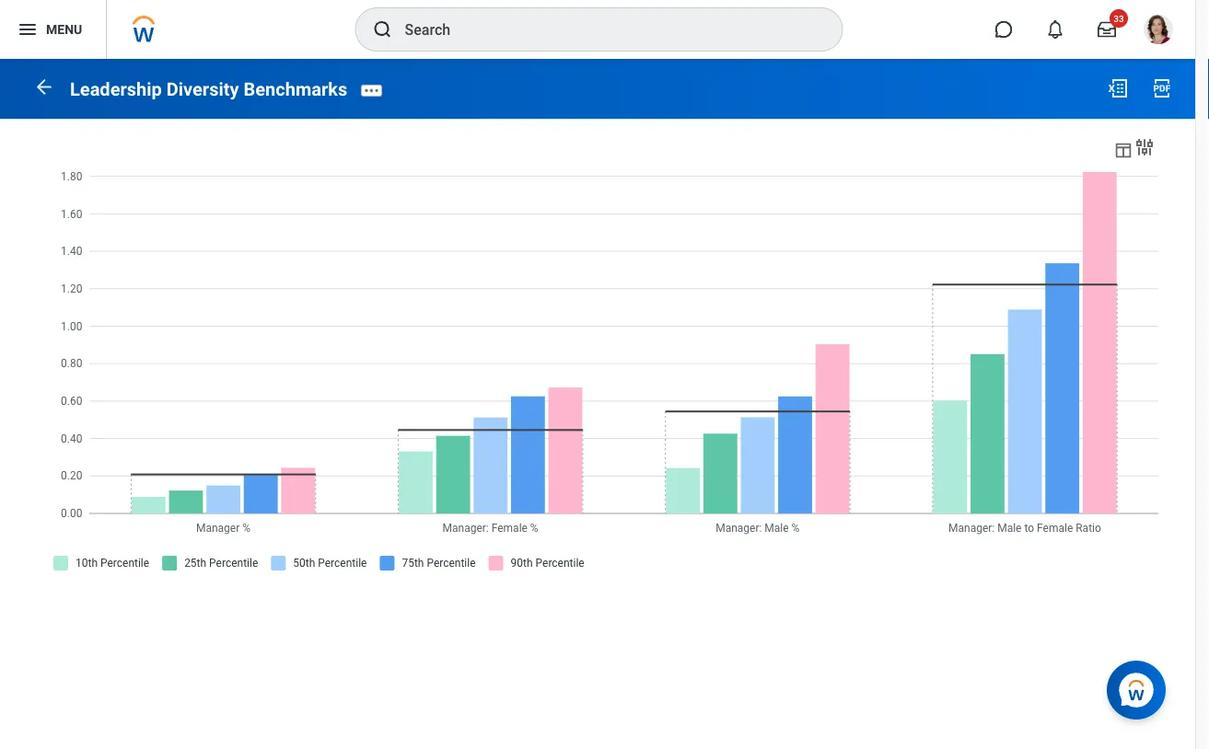 Task type: describe. For each thing, give the bounding box(es) containing it.
33
[[1114, 13, 1124, 24]]

notifications large image
[[1046, 20, 1065, 39]]

leadership diversity benchmarks main content
[[0, 59, 1196, 603]]

workday assistant region
[[1107, 654, 1174, 720]]

inbox large image
[[1098, 20, 1116, 39]]

previous page image
[[33, 76, 55, 98]]

leadership
[[70, 78, 162, 100]]

menu button
[[0, 0, 106, 59]]



Task type: locate. For each thing, give the bounding box(es) containing it.
33 button
[[1087, 9, 1128, 50]]

leadership diversity benchmarks link
[[70, 78, 347, 100]]

menu
[[46, 22, 82, 37]]

view printable version (pdf) image
[[1151, 77, 1174, 99]]

justify image
[[17, 18, 39, 41]]

diversity
[[166, 78, 239, 100]]

configure and view chart data image
[[1134, 137, 1156, 159]]

export to excel image
[[1107, 77, 1129, 99]]

benchmarks
[[244, 78, 347, 100]]

Search Workday  search field
[[405, 9, 805, 50]]

leadership diversity benchmarks
[[70, 78, 347, 100]]

search image
[[372, 18, 394, 41]]

configure and view chart data image
[[1114, 140, 1134, 160]]

profile logan mcneil image
[[1144, 15, 1174, 48]]



Task type: vqa. For each thing, say whether or not it's contained in the screenshot.
SEARCH icon
yes



